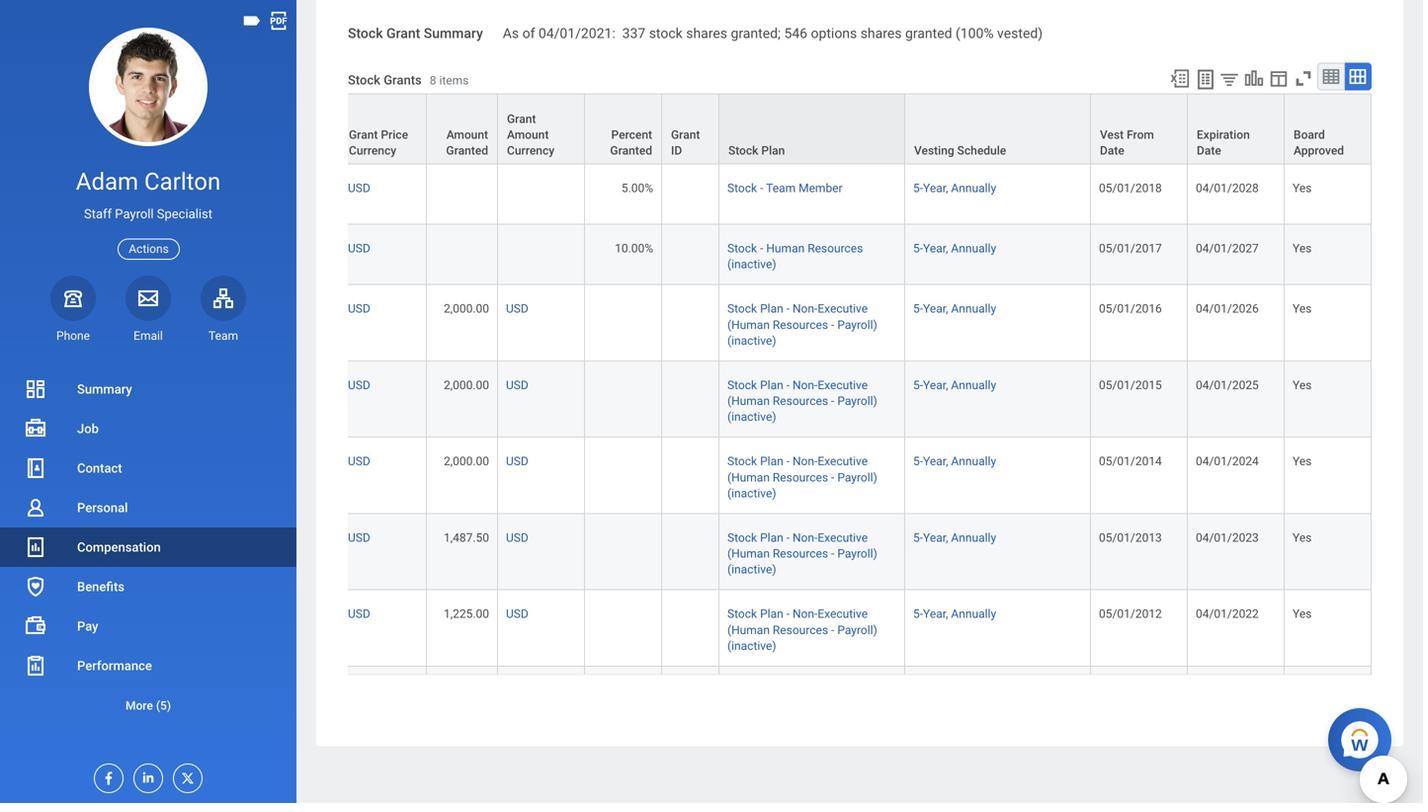 Task type: locate. For each thing, give the bounding box(es) containing it.
cell
[[427, 164, 498, 225], [498, 164, 585, 225], [662, 164, 720, 225], [427, 225, 498, 285], [498, 225, 585, 285], [662, 225, 720, 285], [585, 285, 662, 362], [662, 285, 720, 362], [585, 362, 662, 438], [662, 362, 720, 438], [585, 438, 662, 514], [662, 438, 720, 514], [585, 514, 662, 591], [662, 514, 720, 591], [585, 591, 662, 667], [662, 591, 720, 667], [340, 667, 427, 743], [427, 667, 498, 743], [498, 667, 585, 743], [585, 667, 662, 743], [662, 667, 720, 743], [720, 667, 905, 743], [905, 667, 1091, 743], [1091, 667, 1188, 743], [1188, 667, 1285, 743], [1285, 667, 1372, 743]]

yes right 04/01/2022
[[1293, 608, 1312, 621]]

board approved button
[[1285, 94, 1371, 164]]

yes
[[1293, 181, 1312, 195], [1293, 242, 1312, 256], [1293, 302, 1312, 316], [1293, 379, 1312, 392], [1293, 455, 1312, 469], [1293, 531, 1312, 545], [1293, 608, 1312, 621]]

1 vertical spatial 2,000.00
[[444, 379, 489, 392]]

(inactive) for 05/01/2014
[[727, 487, 776, 500]]

5 5-year, annually from the top
[[913, 455, 996, 469]]

phone adam carlton element
[[50, 328, 96, 344]]

546
[[784, 25, 808, 42]]

stock plan - non-executive (human resources - payroll) (inactive)
[[727, 302, 877, 348], [727, 379, 877, 424], [727, 455, 877, 500], [727, 531, 877, 577], [727, 608, 877, 653]]

grant inside grant price currency
[[349, 128, 378, 142]]

6 5-year, annually from the top
[[913, 531, 996, 545]]

3 yes from the top
[[1293, 302, 1312, 316]]

04/01/2028
[[1196, 181, 1259, 195]]

1 5-year, annually from the top
[[913, 181, 996, 195]]

2 (inactive) from the top
[[727, 334, 776, 348]]

benefits link
[[0, 567, 297, 607]]

stock - human resources (inactive)
[[727, 242, 863, 271]]

team down view team "image"
[[209, 329, 238, 343]]

pay link
[[0, 607, 297, 646]]

04/01/2023
[[1196, 531, 1259, 545]]

row
[[0, 93, 1372, 165], [0, 164, 1372, 225], [0, 225, 1372, 285], [0, 285, 1372, 362], [0, 362, 1372, 438], [0, 438, 1372, 514], [0, 514, 1372, 591], [0, 591, 1372, 667], [0, 667, 1372, 743]]

3 payroll) from the top
[[837, 471, 877, 485]]

5 non- from the top
[[793, 608, 818, 621]]

contact image
[[24, 457, 47, 480]]

2 executive from the top
[[818, 379, 868, 392]]

(human for 05/01/2012
[[727, 623, 770, 637]]

percent granted column header
[[585, 93, 662, 165]]

7 row from the top
[[0, 514, 1372, 591]]

1 horizontal spatial summary
[[424, 25, 483, 42]]

0 horizontal spatial date
[[1100, 144, 1125, 158]]

1 vertical spatial summary
[[77, 382, 132, 397]]

tag image
[[241, 10, 263, 32]]

vest
[[1100, 128, 1124, 142]]

currency right amount granted
[[507, 144, 555, 158]]

currency for amount
[[507, 144, 555, 158]]

more (5) button
[[0, 694, 297, 718]]

0 vertical spatial summary
[[424, 25, 483, 42]]

summary image
[[24, 378, 47, 401]]

2 2,000.00 from the top
[[444, 379, 489, 392]]

amount
[[446, 128, 488, 142], [507, 128, 549, 142]]

year,
[[923, 181, 948, 195], [923, 242, 948, 256], [923, 302, 948, 316], [923, 379, 948, 392], [923, 455, 948, 469], [923, 531, 948, 545], [923, 608, 948, 621]]

stock plan - non-executive (human resources - payroll) (inactive) for 05/01/2012
[[727, 608, 877, 653]]

1 row from the top
[[0, 93, 1372, 165]]

(5)
[[156, 699, 171, 713]]

3 annually from the top
[[951, 302, 996, 316]]

yes right 04/01/2025
[[1293, 379, 1312, 392]]

2 5-year, annually link from the top
[[913, 238, 996, 256]]

2 yes from the top
[[1293, 242, 1312, 256]]

stock plan column header
[[720, 93, 905, 165]]

date down the vest
[[1100, 144, 1125, 158]]

grant right amount granted column header
[[507, 112, 536, 126]]

10.00%
[[615, 242, 653, 256]]

contact
[[77, 461, 122, 476]]

linkedin image
[[134, 765, 156, 786]]

1 horizontal spatial amount
[[507, 128, 549, 142]]

annually for 05/01/2015
[[951, 379, 996, 392]]

vest from date button
[[1091, 94, 1187, 164]]

job
[[77, 422, 99, 436]]

date down expiration
[[1197, 144, 1221, 158]]

usd link
[[348, 177, 370, 195], [348, 238, 370, 256], [348, 298, 370, 316], [506, 298, 529, 316], [348, 375, 370, 392], [506, 375, 529, 392], [348, 451, 370, 469], [506, 451, 529, 469], [348, 527, 370, 545], [506, 527, 529, 545], [348, 604, 370, 621], [506, 604, 529, 621]]

2 vertical spatial 2,000.00
[[444, 455, 489, 469]]

2 (human from the top
[[727, 394, 770, 408]]

yes right "04/01/2026" on the top right of page
[[1293, 302, 1312, 316]]

percent granted
[[610, 128, 652, 158]]

currency down price
[[349, 144, 396, 158]]

7 annually from the top
[[951, 608, 996, 621]]

3 5-year, annually from the top
[[913, 302, 996, 316]]

stock inside stock - human resources (inactive)
[[727, 242, 757, 256]]

stock plan - non-executive (human resources - payroll) (inactive) for 05/01/2015
[[727, 379, 877, 424]]

4 year, from the top
[[923, 379, 948, 392]]

05/01/2013
[[1099, 531, 1162, 545]]

price
[[381, 128, 408, 142]]

0 horizontal spatial granted
[[446, 144, 488, 158]]

email adam carlton element
[[126, 328, 171, 344]]

7 year, from the top
[[923, 608, 948, 621]]

click to view/edit grid preferences image
[[1268, 68, 1290, 89]]

6 year, from the top
[[923, 531, 948, 545]]

2 annually from the top
[[951, 242, 996, 256]]

0 horizontal spatial summary
[[77, 382, 132, 397]]

2 date from the left
[[1197, 144, 1221, 158]]

stock
[[649, 25, 683, 42]]

5- for 05/01/2017
[[913, 242, 923, 256]]

resources for 05/01/2015
[[773, 394, 828, 408]]

granted
[[446, 144, 488, 158], [610, 144, 652, 158]]

6 5-year, annually link from the top
[[913, 527, 996, 545]]

7 5-year, annually from the top
[[913, 608, 996, 621]]

payroll)
[[837, 318, 877, 332], [837, 394, 877, 408], [837, 471, 877, 485], [837, 547, 877, 561], [837, 623, 877, 637]]

grant inside popup button
[[671, 128, 700, 142]]

(inactive) for 05/01/2012
[[727, 639, 776, 653]]

5 year, from the top
[[923, 455, 948, 469]]

5-year, annually
[[913, 181, 996, 195], [913, 242, 996, 256], [913, 302, 996, 316], [913, 379, 996, 392], [913, 455, 996, 469], [913, 531, 996, 545], [913, 608, 996, 621]]

5 (inactive) from the top
[[727, 563, 776, 577]]

1 5-year, annually link from the top
[[913, 177, 996, 195]]

3 (inactive) from the top
[[727, 410, 776, 424]]

1 currency from the left
[[349, 144, 396, 158]]

executive for 05/01/2015
[[818, 379, 868, 392]]

non-
[[793, 302, 818, 316], [793, 379, 818, 392], [793, 455, 818, 469], [793, 531, 818, 545], [793, 608, 818, 621]]

1 yes from the top
[[1293, 181, 1312, 195]]

4 5-year, annually from the top
[[913, 379, 996, 392]]

granted for percent granted
[[610, 144, 652, 158]]

job image
[[24, 417, 47, 441]]

2 stock plan - non-executive (human resources - payroll) (inactive) from the top
[[727, 379, 877, 424]]

granted left the grant amount currency
[[446, 144, 488, 158]]

1 non- from the top
[[793, 302, 818, 316]]

5-year, annually for 05/01/2017
[[913, 242, 996, 256]]

1 (inactive) from the top
[[727, 258, 776, 271]]

3 (human from the top
[[727, 471, 770, 485]]

currency inside 'column header'
[[507, 144, 555, 158]]

row containing grant amount currency
[[0, 93, 1372, 165]]

6 row from the top
[[0, 438, 1372, 514]]

stock plan button
[[720, 94, 904, 164]]

granted
[[905, 25, 952, 42]]

stock
[[348, 25, 383, 42], [348, 73, 381, 88], [728, 144, 759, 158], [727, 181, 757, 195], [727, 242, 757, 256], [727, 302, 757, 316], [727, 379, 757, 392], [727, 455, 757, 469], [727, 531, 757, 545], [727, 608, 757, 621]]

amount inside amount granted
[[446, 128, 488, 142]]

2,000.00 for 05/01/2016
[[444, 302, 489, 316]]

0 vertical spatial 2,000.00
[[444, 302, 489, 316]]

currency inside grant price currency
[[349, 144, 396, 158]]

3 5- from the top
[[913, 302, 923, 316]]

grant id column header
[[662, 93, 720, 165]]

0 horizontal spatial amount
[[446, 128, 488, 142]]

4 payroll) from the top
[[837, 547, 877, 561]]

3 stock plan - non-executive (human resources - payroll) (inactive) from the top
[[727, 455, 877, 500]]

4 executive from the top
[[818, 531, 868, 545]]

04/01/2021:
[[539, 25, 615, 42]]

6 5- from the top
[[913, 531, 923, 545]]

vest from date column header
[[1091, 93, 1188, 165]]

0 horizontal spatial team
[[209, 329, 238, 343]]

3 5-year, annually link from the top
[[913, 298, 996, 316]]

grant for grant id
[[671, 128, 700, 142]]

1 horizontal spatial shares
[[861, 25, 902, 42]]

2 shares from the left
[[861, 25, 902, 42]]

2 non- from the top
[[793, 379, 818, 392]]

4 stock plan - non-executive (human resources - payroll) (inactive) link from the top
[[727, 527, 877, 577]]

stock inside popup button
[[728, 144, 759, 158]]

2 payroll) from the top
[[837, 394, 877, 408]]

3 stock plan - non-executive (human resources - payroll) (inactive) link from the top
[[727, 451, 877, 500]]

annually
[[951, 181, 996, 195], [951, 242, 996, 256], [951, 302, 996, 316], [951, 379, 996, 392], [951, 455, 996, 469], [951, 531, 996, 545], [951, 608, 996, 621]]

currency for price
[[349, 144, 396, 158]]

performance
[[77, 659, 152, 674]]

1 horizontal spatial granted
[[610, 144, 652, 158]]

non- for 05/01/2014
[[793, 455, 818, 469]]

1 annually from the top
[[951, 181, 996, 195]]

1 shares from the left
[[686, 25, 727, 42]]

granted for amount granted
[[446, 144, 488, 158]]

2 year, from the top
[[923, 242, 948, 256]]

percent
[[611, 128, 652, 142]]

5 (human from the top
[[727, 623, 770, 637]]

3 2,000.00 from the top
[[444, 455, 489, 469]]

amount right amount granted
[[507, 128, 549, 142]]

shares right stock
[[686, 25, 727, 42]]

approved
[[1294, 144, 1344, 158]]

1 stock plan - non-executive (human resources - payroll) (inactive) from the top
[[727, 302, 877, 348]]

4 (inactive) from the top
[[727, 487, 776, 500]]

1 year, from the top
[[923, 181, 948, 195]]

7 5- from the top
[[913, 608, 923, 621]]

5 5- from the top
[[913, 455, 923, 469]]

date inside 'vest from date'
[[1100, 144, 1125, 158]]

granted inside percent granted popup button
[[610, 144, 652, 158]]

summary up items
[[424, 25, 483, 42]]

stock plan - non-executive (human resources - payroll) (inactive) link for 05/01/2012
[[727, 604, 877, 653]]

shares right options
[[861, 25, 902, 42]]

7 yes from the top
[[1293, 608, 1312, 621]]

1 horizontal spatial currency
[[507, 144, 555, 158]]

summary inside navigation pane region
[[77, 382, 132, 397]]

amount down items
[[446, 128, 488, 142]]

table image
[[1321, 67, 1341, 86]]

9 row from the top
[[0, 667, 1372, 743]]

yes right 04/01/2027
[[1293, 242, 1312, 256]]

yes for 04/01/2027
[[1293, 242, 1312, 256]]

year, for 05/01/2015
[[923, 379, 948, 392]]

1 horizontal spatial date
[[1197, 144, 1221, 158]]

grant
[[386, 25, 420, 42], [507, 112, 536, 126], [349, 128, 378, 142], [671, 128, 700, 142]]

compensation image
[[24, 536, 47, 559]]

1 executive from the top
[[818, 302, 868, 316]]

vesting schedule column header
[[905, 93, 1091, 165]]

resources for 05/01/2016
[[773, 318, 828, 332]]

4 5- from the top
[[913, 379, 923, 392]]

more (5)
[[125, 699, 171, 713]]

(inactive) inside stock - human resources (inactive)
[[727, 258, 776, 271]]

schedule
[[957, 144, 1006, 158]]

1 vertical spatial team
[[209, 329, 238, 343]]

4 (human from the top
[[727, 547, 770, 561]]

executive
[[818, 302, 868, 316], [818, 379, 868, 392], [818, 455, 868, 469], [818, 531, 868, 545], [818, 608, 868, 621]]

shares
[[686, 25, 727, 42], [861, 25, 902, 42]]

stock plan - non-executive (human resources - payroll) (inactive) for 05/01/2014
[[727, 455, 877, 500]]

5-year, annually link for 05/01/2012
[[913, 604, 996, 621]]

yes right 04/01/2023
[[1293, 531, 1312, 545]]

5- for 05/01/2013
[[913, 531, 923, 545]]

1 payroll) from the top
[[837, 318, 877, 332]]

5-year, annually link for 05/01/2017
[[913, 238, 996, 256]]

04/01/2026
[[1196, 302, 1259, 316]]

3 year, from the top
[[923, 302, 948, 316]]

3 executive from the top
[[818, 455, 868, 469]]

executive for 05/01/2014
[[818, 455, 868, 469]]

(human for 05/01/2015
[[727, 394, 770, 408]]

grant up grants
[[386, 25, 420, 42]]

4 stock plan - non-executive (human resources - payroll) (inactive) from the top
[[727, 531, 877, 577]]

payroll) for 05/01/2013
[[837, 547, 877, 561]]

5 stock plan - non-executive (human resources - payroll) (inactive) link from the top
[[727, 604, 877, 653]]

5-year, annually for 05/01/2016
[[913, 302, 996, 316]]

percent granted button
[[585, 94, 661, 164]]

team left 'member'
[[766, 181, 796, 195]]

5 yes from the top
[[1293, 455, 1312, 469]]

1 amount from the left
[[446, 128, 488, 142]]

summary up job
[[77, 382, 132, 397]]

date
[[1100, 144, 1125, 158], [1197, 144, 1221, 158]]

plan
[[761, 144, 785, 158], [760, 302, 784, 316], [760, 379, 784, 392], [760, 455, 784, 469], [760, 531, 784, 545], [760, 608, 784, 621]]

8 row from the top
[[0, 591, 1372, 667]]

0 horizontal spatial currency
[[349, 144, 396, 158]]

vested)
[[997, 25, 1043, 42]]

stock plan - non-executive (human resources - payroll) (inactive) link for 05/01/2016
[[727, 298, 877, 348]]

summary
[[424, 25, 483, 42], [77, 382, 132, 397]]

4 5-year, annually link from the top
[[913, 375, 996, 392]]

phone button
[[50, 276, 96, 344]]

(inactive)
[[727, 258, 776, 271], [727, 334, 776, 348], [727, 410, 776, 424], [727, 487, 776, 500], [727, 563, 776, 577], [727, 639, 776, 653]]

currency
[[349, 144, 396, 158], [507, 144, 555, 158]]

1 stock plan - non-executive (human resources - payroll) (inactive) link from the top
[[727, 298, 877, 348]]

1 date from the left
[[1100, 144, 1125, 158]]

list
[[0, 370, 297, 725]]

1 2,000.00 from the top
[[444, 302, 489, 316]]

5 executive from the top
[[818, 608, 868, 621]]

-
[[760, 181, 763, 195], [760, 242, 763, 256], [786, 302, 790, 316], [831, 318, 835, 332], [786, 379, 790, 392], [831, 394, 835, 408], [786, 455, 790, 469], [831, 471, 835, 485], [786, 531, 790, 545], [831, 547, 835, 561], [786, 608, 790, 621], [831, 623, 835, 637]]

stock plan - non-executive (human resources - payroll) (inactive) link for 05/01/2014
[[727, 451, 877, 500]]

non- for 05/01/2013
[[793, 531, 818, 545]]

0 vertical spatial team
[[766, 181, 796, 195]]

3 non- from the top
[[793, 455, 818, 469]]

vesting schedule button
[[905, 94, 1090, 164]]

grant up id
[[671, 128, 700, 142]]

year, for 05/01/2013
[[923, 531, 948, 545]]

4 non- from the top
[[793, 531, 818, 545]]

0 horizontal spatial shares
[[686, 25, 727, 42]]

7 5-year, annually link from the top
[[913, 604, 996, 621]]

grant price currency column header
[[340, 93, 427, 165]]

stock for 05/01/2017
[[727, 242, 757, 256]]

2 amount from the left
[[507, 128, 549, 142]]

staff payroll specialist
[[84, 207, 212, 222]]

executive for 05/01/2012
[[818, 608, 868, 621]]

2 granted from the left
[[610, 144, 652, 158]]

2 5-year, annually from the top
[[913, 242, 996, 256]]

grant price currency
[[349, 128, 408, 158]]

grant price currency button
[[340, 94, 426, 164]]

resources for 05/01/2012
[[773, 623, 828, 637]]

view printable version (pdf) image
[[268, 10, 290, 32]]

5 5-year, annually link from the top
[[913, 451, 996, 469]]

1 (human from the top
[[727, 318, 770, 332]]

items
[[439, 74, 469, 88]]

select to filter grid data image
[[1219, 69, 1240, 89]]

5-year, annually link for 05/01/2013
[[913, 527, 996, 545]]

board
[[1294, 128, 1325, 142]]

expiration date button
[[1188, 94, 1284, 164]]

year, for 05/01/2012
[[923, 608, 948, 621]]

stock for 05/01/2016
[[727, 302, 757, 316]]

04/01/2022
[[1196, 608, 1259, 621]]

2 5- from the top
[[913, 242, 923, 256]]

2 currency from the left
[[507, 144, 555, 158]]

5 stock plan - non-executive (human resources - payroll) (inactive) from the top
[[727, 608, 877, 653]]

grant inside the grant amount currency
[[507, 112, 536, 126]]

granted down percent
[[610, 144, 652, 158]]

performance link
[[0, 646, 297, 686]]

yes right 04/01/2024
[[1293, 455, 1312, 469]]

grant left price
[[349, 128, 378, 142]]

1 granted from the left
[[446, 144, 488, 158]]

6 annually from the top
[[951, 531, 996, 545]]

grants
[[384, 73, 422, 88]]

yes down "approved"
[[1293, 181, 1312, 195]]

amount granted column header
[[427, 93, 498, 165]]

team
[[766, 181, 796, 195], [209, 329, 238, 343]]

yes for 04/01/2028
[[1293, 181, 1312, 195]]

resources for 05/01/2014
[[773, 471, 828, 485]]

5-year, annually link for 05/01/2015
[[913, 375, 996, 392]]

6 (inactive) from the top
[[727, 639, 776, 653]]

yes for 04/01/2024
[[1293, 455, 1312, 469]]

2 stock plan - non-executive (human resources - payroll) (inactive) link from the top
[[727, 375, 877, 424]]

2,000.00 for 05/01/2015
[[444, 379, 489, 392]]

5 payroll) from the top
[[837, 623, 877, 637]]

5 annually from the top
[[951, 455, 996, 469]]

amount granted
[[446, 128, 488, 158]]

stock for 05/01/2014
[[727, 455, 757, 469]]

5-year, annually link
[[913, 177, 996, 195], [913, 238, 996, 256], [913, 298, 996, 316], [913, 375, 996, 392], [913, 451, 996, 469], [913, 527, 996, 545], [913, 604, 996, 621]]

1 5- from the top
[[913, 181, 923, 195]]

annually for 05/01/2018
[[951, 181, 996, 195]]

plan for 05/01/2012
[[760, 608, 784, 621]]

6 yes from the top
[[1293, 531, 1312, 545]]

toolbar
[[1160, 63, 1372, 93]]

granted inside amount granted popup button
[[446, 144, 488, 158]]

yes for 04/01/2023
[[1293, 531, 1312, 545]]

4 annually from the top
[[951, 379, 996, 392]]

4 yes from the top
[[1293, 379, 1312, 392]]



Task type: describe. For each thing, give the bounding box(es) containing it.
stock plan - non-executive (human resources - payroll) (inactive) link for 05/01/2013
[[727, 527, 877, 577]]

vest from date
[[1100, 128, 1154, 158]]

resources inside stock - human resources (inactive)
[[808, 242, 863, 256]]

5.00%
[[622, 181, 653, 195]]

email button
[[126, 276, 171, 344]]

1,487.50
[[444, 531, 489, 545]]

grant for grant amount currency
[[507, 112, 536, 126]]

04/01/2027
[[1196, 242, 1259, 256]]

export to worksheets image
[[1194, 68, 1218, 91]]

board approved
[[1294, 128, 1344, 158]]

non- for 05/01/2012
[[793, 608, 818, 621]]

carlton
[[144, 168, 221, 196]]

personal image
[[24, 496, 47, 520]]

team link
[[201, 276, 246, 344]]

grant amount currency column header
[[498, 93, 585, 165]]

annually for 05/01/2013
[[951, 531, 996, 545]]

- inside stock - human resources (inactive)
[[760, 242, 763, 256]]

member
[[799, 181, 843, 195]]

fullscreen image
[[1293, 68, 1315, 89]]

staff
[[84, 207, 112, 222]]

5-year, annually link for 05/01/2016
[[913, 298, 996, 316]]

view team image
[[212, 286, 235, 310]]

phone
[[56, 329, 90, 343]]

id
[[671, 144, 682, 158]]

amount granted button
[[427, 94, 497, 164]]

05/01/2018
[[1099, 181, 1162, 195]]

5-year, annually for 05/01/2012
[[913, 608, 996, 621]]

specialist
[[157, 207, 212, 222]]

5-year, annually for 05/01/2018
[[913, 181, 996, 195]]

(human for 05/01/2013
[[727, 547, 770, 561]]

compensation
[[77, 540, 161, 555]]

5- for 05/01/2016
[[913, 302, 923, 316]]

view worker - expand/collapse chart image
[[1243, 68, 1265, 89]]

executive for 05/01/2016
[[818, 302, 868, 316]]

expiration date column header
[[1188, 93, 1285, 165]]

(human for 05/01/2016
[[727, 318, 770, 332]]

stock plan - non-executive (human resources - payroll) (inactive) for 05/01/2013
[[727, 531, 877, 577]]

stock - team member link
[[727, 177, 843, 195]]

5-year, annually for 05/01/2015
[[913, 379, 996, 392]]

yes for 04/01/2022
[[1293, 608, 1312, 621]]

expiration
[[1197, 128, 1250, 142]]

5-year, annually link for 05/01/2014
[[913, 451, 996, 469]]

compensation link
[[0, 528, 297, 567]]

(inactive) for 05/01/2015
[[727, 410, 776, 424]]

team inside navigation pane region
[[209, 329, 238, 343]]

facebook image
[[95, 765, 117, 787]]

more
[[125, 699, 153, 713]]

yes for 04/01/2025
[[1293, 379, 1312, 392]]

04/01/2025
[[1196, 379, 1259, 392]]

expiration date
[[1197, 128, 1250, 158]]

plan inside popup button
[[761, 144, 785, 158]]

actions
[[129, 242, 169, 256]]

1,225.00
[[444, 608, 489, 621]]

grant id button
[[662, 94, 719, 164]]

5- for 05/01/2012
[[913, 608, 923, 621]]

personal link
[[0, 488, 297, 528]]

from
[[1127, 128, 1154, 142]]

grant id
[[671, 128, 700, 158]]

(inactive) for 05/01/2016
[[727, 334, 776, 348]]

non- for 05/01/2015
[[793, 379, 818, 392]]

non- for 05/01/2016
[[793, 302, 818, 316]]

stock grant summary
[[348, 25, 483, 42]]

stock grants 8 items
[[348, 73, 469, 88]]

(inactive) for 05/01/2013
[[727, 563, 776, 577]]

5-year, annually for 05/01/2013
[[913, 531, 996, 545]]

benefits image
[[24, 575, 47, 599]]

resources for 05/01/2013
[[773, 547, 828, 561]]

pay image
[[24, 615, 47, 638]]

executive for 05/01/2013
[[818, 531, 868, 545]]

x image
[[174, 765, 196, 787]]

5-year, annually for 05/01/2014
[[913, 455, 996, 469]]

04/01/2024
[[1196, 455, 1259, 469]]

date inside expiration date
[[1197, 144, 1221, 158]]

as of 04/01/2021:  337 stock shares granted; 546 options shares granted (100% vested)
[[503, 25, 1043, 42]]

annually for 05/01/2012
[[951, 608, 996, 621]]

05/01/2015
[[1099, 379, 1162, 392]]

5- for 05/01/2015
[[913, 379, 923, 392]]

5-year, annually link for 05/01/2018
[[913, 177, 996, 195]]

plan for 05/01/2014
[[760, 455, 784, 469]]

export to excel image
[[1169, 68, 1191, 89]]

payroll
[[115, 207, 154, 222]]

yes for 04/01/2026
[[1293, 302, 1312, 316]]

annually for 05/01/2016
[[951, 302, 996, 316]]

summary link
[[0, 370, 297, 409]]

navigation pane region
[[0, 0, 297, 804]]

personal
[[77, 501, 128, 515]]

performance image
[[24, 654, 47, 678]]

phone image
[[59, 286, 87, 310]]

4 row from the top
[[0, 285, 1372, 362]]

more (5) button
[[0, 686, 297, 725]]

annually for 05/01/2017
[[951, 242, 996, 256]]

stock grant summary element
[[503, 13, 1043, 43]]

stock plan - non-executive (human resources - payroll) (inactive) for 05/01/2016
[[727, 302, 877, 348]]

pay
[[77, 619, 98, 634]]

adam
[[76, 168, 138, 196]]

mail image
[[136, 286, 160, 310]]

contact link
[[0, 449, 297, 488]]

05/01/2017
[[1099, 242, 1162, 256]]

stock for 05/01/2018
[[727, 181, 757, 195]]

as
[[503, 25, 519, 42]]

5- for 05/01/2018
[[913, 181, 923, 195]]

stock plan - non-executive (human resources - payroll) (inactive) link for 05/01/2015
[[727, 375, 877, 424]]

vesting schedule
[[914, 144, 1006, 158]]

job link
[[0, 409, 297, 449]]

5- for 05/01/2014
[[913, 455, 923, 469]]

stock - team member
[[727, 181, 843, 195]]

granted;
[[731, 25, 781, 42]]

payroll) for 05/01/2016
[[837, 318, 877, 332]]

payroll) for 05/01/2015
[[837, 394, 877, 408]]

team adam carlton element
[[201, 328, 246, 344]]

grant amount currency
[[507, 112, 555, 158]]

year, for 05/01/2014
[[923, 455, 948, 469]]

8
[[430, 74, 436, 88]]

amount inside the grant amount currency
[[507, 128, 549, 142]]

05/01/2016
[[1099, 302, 1162, 316]]

stock for 05/01/2012
[[727, 608, 757, 621]]

3 row from the top
[[0, 225, 1372, 285]]

05/01/2012
[[1099, 608, 1162, 621]]

payroll) for 05/01/2012
[[837, 623, 877, 637]]

year, for 05/01/2018
[[923, 181, 948, 195]]

email
[[134, 329, 163, 343]]

stock for 05/01/2015
[[727, 379, 757, 392]]

stock for 05/01/2013
[[727, 531, 757, 545]]

5 row from the top
[[0, 362, 1372, 438]]

plan for 05/01/2013
[[760, 531, 784, 545]]

1 horizontal spatial team
[[766, 181, 796, 195]]

payroll) for 05/01/2014
[[837, 471, 877, 485]]

adam carlton
[[76, 168, 221, 196]]

stock - human resources (inactive) link
[[727, 238, 863, 271]]

05/01/2014
[[1099, 455, 1162, 469]]

annually for 05/01/2014
[[951, 455, 996, 469]]

2 row from the top
[[0, 164, 1372, 225]]

337
[[622, 25, 646, 42]]

human
[[766, 242, 805, 256]]

options
[[811, 25, 857, 42]]

plan for 05/01/2016
[[760, 302, 784, 316]]

expand table image
[[1348, 67, 1368, 86]]

year, for 05/01/2017
[[923, 242, 948, 256]]

(human for 05/01/2014
[[727, 471, 770, 485]]

stock plan
[[728, 144, 785, 158]]

of
[[522, 25, 535, 42]]

actions button
[[118, 239, 180, 260]]

2,000.00 for 05/01/2014
[[444, 455, 489, 469]]

list containing summary
[[0, 370, 297, 725]]

(100%
[[956, 25, 994, 42]]

grant for grant price currency
[[349, 128, 378, 142]]

benefits
[[77, 580, 125, 595]]

year, for 05/01/2016
[[923, 302, 948, 316]]

vesting
[[914, 144, 954, 158]]



Task type: vqa. For each thing, say whether or not it's contained in the screenshot.
the top inspire,
no



